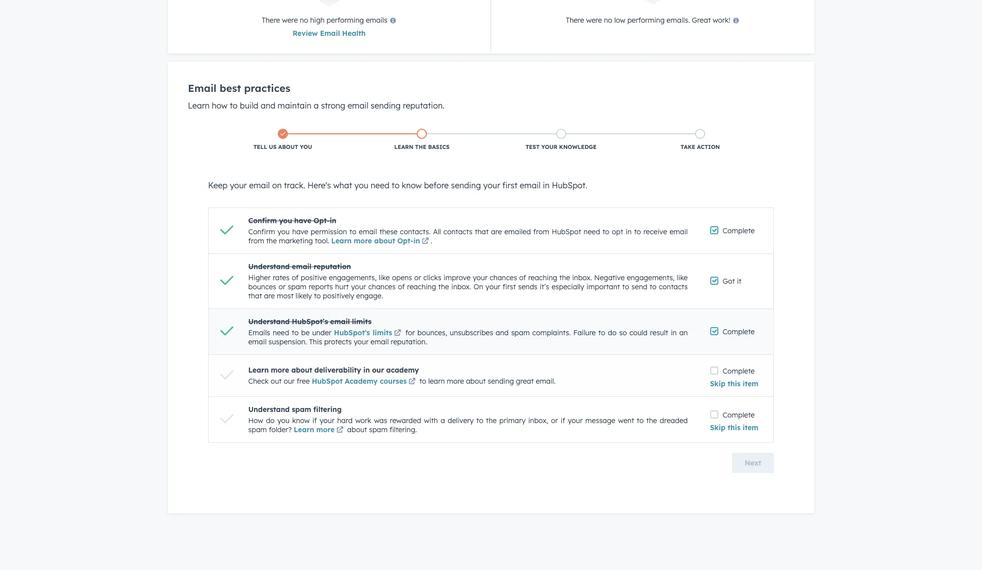 Task type: locate. For each thing, give the bounding box(es) containing it.
0 vertical spatial reputation.
[[403, 101, 445, 111]]

email inside review email health button
[[320, 29, 340, 38]]

emails
[[366, 16, 388, 25]]

of left it's
[[520, 273, 526, 283]]

confirm for confirm you have permission to email these contacts. all contacts that are emailed from hubspot need to opt in to receive email from the marketing tool.
[[248, 227, 275, 237]]

hubspot's
[[334, 329, 370, 338]]

email down "there were no high performing emails"
[[320, 29, 340, 38]]

your
[[230, 180, 247, 191], [483, 180, 500, 191], [473, 273, 488, 283], [351, 283, 366, 292], [486, 283, 501, 292], [354, 338, 369, 347], [320, 417, 335, 426], [568, 417, 583, 426]]

1 vertical spatial email
[[188, 82, 217, 95]]

understand inside understand email reputation higher rates of positive engagements, like opens or clicks improve your chances of reaching the inbox. negative engagements, like bounces or spam reports hurt your chances of reaching the inbox. on your first sends it's especially important to send to contacts that are most likely to positively engage.
[[248, 262, 290, 271]]

our
[[372, 366, 384, 375], [284, 377, 295, 386]]

bounces
[[248, 283, 276, 292]]

link opens in a new window image inside learn more "link"
[[337, 427, 344, 435]]

performing right low
[[628, 16, 665, 25]]

more up "check out our free"
[[271, 366, 289, 375]]

health
[[342, 29, 366, 38]]

0 vertical spatial confirm
[[248, 216, 277, 225]]

no
[[300, 16, 308, 25], [604, 16, 613, 25]]

spam inside for bounces, unsubscribes and spam complaints. failure to do so could result in an email suspension. this protects your email reputation.
[[511, 329, 530, 338]]

review
[[293, 29, 318, 38]]

1 vertical spatial understand
[[248, 317, 290, 327]]

that
[[475, 227, 489, 237], [248, 292, 262, 301]]

0 vertical spatial understand
[[248, 262, 290, 271]]

it's
[[540, 283, 550, 292]]

confirm inside 'confirm you have permission to email these contacts. all contacts that are emailed from hubspot need to opt in to receive email from the marketing tool.'
[[248, 227, 275, 237]]

tell
[[254, 144, 267, 151]]

complaints.
[[533, 329, 571, 338]]

how
[[248, 417, 263, 426]]

1 vertical spatial a
[[441, 417, 445, 426]]

0 horizontal spatial do
[[266, 417, 275, 426]]

1 vertical spatial limits
[[373, 329, 392, 338]]

1 vertical spatial and
[[496, 329, 509, 338]]

sending up learn
[[371, 101, 401, 111]]

2 there from the left
[[566, 16, 585, 25]]

negative
[[595, 273, 625, 283]]

tell us about you
[[254, 144, 312, 151]]

understand
[[248, 262, 290, 271], [248, 317, 290, 327], [248, 405, 290, 414]]

or right inbox,
[[551, 417, 558, 426]]

about left 'contacts.' on the left top
[[374, 237, 395, 246]]

2 skip this item from the top
[[710, 424, 759, 433]]

reputation. up foundational_skills list item
[[403, 101, 445, 111]]

1 vertical spatial sending
[[451, 180, 481, 191]]

have for opt-
[[294, 216, 312, 225]]

1 vertical spatial skip this item button
[[710, 424, 759, 433]]

from right emailed
[[534, 227, 550, 237]]

email best practices
[[188, 82, 291, 95]]

0 vertical spatial have
[[294, 216, 312, 225]]

link opens in a new window image for .
[[422, 238, 429, 246]]

of left clicks
[[398, 283, 405, 292]]

email up "hubspot's"
[[330, 317, 350, 327]]

1 confirm from the top
[[248, 216, 277, 225]]

rewarded
[[390, 417, 421, 426]]

skip this item button
[[710, 380, 759, 389], [710, 424, 759, 433]]

clicks
[[424, 273, 442, 283]]

1 horizontal spatial hubspot
[[552, 227, 582, 237]]

2 understand from the top
[[248, 317, 290, 327]]

first left the sends
[[503, 283, 516, 292]]

1 vertical spatial need
[[584, 227, 600, 237]]

link opens in a new window image
[[422, 238, 429, 246], [409, 379, 416, 386], [337, 427, 344, 435]]

0 horizontal spatial hubspot
[[312, 377, 343, 386]]

link opens in a new window image down the hard
[[337, 427, 344, 435]]

high
[[310, 16, 325, 25]]

link opens in a new window image down academy
[[409, 379, 416, 386]]

primary
[[500, 417, 526, 426]]

know left before
[[402, 180, 422, 191]]

to right likely
[[314, 292, 321, 301]]

1 no from the left
[[300, 16, 308, 25]]

of right rates
[[292, 273, 299, 283]]

do left so
[[608, 329, 617, 338]]

if
[[313, 417, 317, 426], [561, 417, 565, 426]]

1 vertical spatial link opens in a new window image
[[409, 379, 416, 386]]

you inside how do you know if your hard work was rewarded with a delivery to the primary inbox, or if your message went to the dreaded spam folder?
[[277, 417, 290, 426]]

1 vertical spatial do
[[266, 417, 275, 426]]

skip this item button for to learn more about sending great email.
[[710, 380, 759, 389]]

performing
[[327, 16, 364, 25], [628, 16, 665, 25]]

learn left how
[[188, 101, 210, 111]]

engage.
[[356, 292, 383, 301]]

1 understand from the top
[[248, 262, 290, 271]]

0 vertical spatial contacts
[[444, 227, 473, 237]]

1 vertical spatial opt-
[[398, 237, 414, 246]]

0 vertical spatial skip
[[710, 380, 726, 389]]

rates
[[273, 273, 290, 283]]

1 horizontal spatial sending
[[451, 180, 481, 191]]

you down understand spam filtering
[[277, 417, 290, 426]]

opt- left .
[[398, 237, 414, 246]]

test
[[526, 144, 540, 151]]

0 horizontal spatial engagements,
[[329, 273, 377, 283]]

0 horizontal spatial like
[[379, 273, 390, 283]]

0 horizontal spatial were
[[282, 16, 298, 25]]

1 horizontal spatial chances
[[490, 273, 517, 283]]

were up review
[[282, 16, 298, 25]]

spam
[[288, 283, 307, 292], [511, 329, 530, 338], [292, 405, 311, 414], [248, 426, 267, 435], [369, 426, 388, 435]]

folder?
[[269, 426, 292, 435]]

learn more
[[294, 426, 335, 435]]

1 vertical spatial know
[[292, 417, 310, 426]]

there for there were no high performing emails
[[262, 16, 280, 25]]

do inside for bounces, unsubscribes and spam complaints. failure to do so could result in an email suspension. this protects your email reputation.
[[608, 329, 617, 338]]

spam left the 'filtering.'
[[369, 426, 388, 435]]

email right strong
[[348, 101, 369, 111]]

be
[[301, 329, 310, 338]]

inbox. left on
[[452, 283, 472, 292]]

0 vertical spatial item
[[743, 380, 759, 389]]

contacts.
[[400, 227, 431, 237]]

2 engagements, from the left
[[627, 273, 675, 283]]

0 horizontal spatial of
[[292, 273, 299, 283]]

2 item from the top
[[743, 424, 759, 433]]

receive
[[644, 227, 667, 237]]

result
[[650, 329, 669, 338]]

from
[[534, 227, 550, 237], [248, 237, 264, 246]]

link opens in a new window image inside learn more "link"
[[337, 427, 344, 435]]

learn right tool.
[[331, 237, 352, 246]]

you
[[355, 180, 369, 191], [279, 216, 292, 225], [278, 227, 290, 237], [277, 417, 290, 426]]

0 vertical spatial our
[[372, 366, 384, 375]]

email up positive
[[292, 262, 312, 271]]

have inside 'confirm you have permission to email these contacts. all contacts that are emailed from hubspot need to opt in to receive email from the marketing tool.'
[[292, 227, 308, 237]]

2 complete from the top
[[723, 328, 755, 337]]

2 vertical spatial understand
[[248, 405, 290, 414]]

0 horizontal spatial no
[[300, 16, 308, 25]]

1 skip from the top
[[710, 380, 726, 389]]

0 horizontal spatial chances
[[368, 283, 396, 292]]

0 vertical spatial a
[[314, 101, 319, 111]]

list containing tell us about you
[[189, 121, 795, 159]]

1 horizontal spatial email
[[320, 29, 340, 38]]

2 performing from the left
[[628, 16, 665, 25]]

hubspot down learn more about deliverability in our academy
[[312, 377, 343, 386]]

to left receive
[[634, 227, 641, 237]]

especially
[[552, 283, 585, 292]]

0 vertical spatial skip this item button
[[710, 380, 759, 389]]

spam left complaints.
[[511, 329, 530, 338]]

you right what
[[355, 180, 369, 191]]

more left these
[[354, 237, 372, 246]]

in left an
[[671, 329, 677, 338]]

1 horizontal spatial like
[[677, 273, 688, 283]]

there left high
[[262, 16, 280, 25]]

0 vertical spatial opt-
[[314, 216, 330, 225]]

this for about spam filtering.
[[728, 424, 741, 433]]

2 confirm from the top
[[248, 227, 275, 237]]

0 horizontal spatial email
[[188, 82, 217, 95]]

1 horizontal spatial limits
[[373, 329, 392, 338]]

first up emailed
[[503, 180, 518, 191]]

0 horizontal spatial inbox.
[[452, 283, 472, 292]]

1 vertical spatial hubspot
[[312, 377, 343, 386]]

on
[[474, 283, 483, 292]]

that inside understand email reputation higher rates of positive engagements, like opens or clicks improve your chances of reaching the inbox. negative engagements, like bounces or spam reports hurt your chances of reaching the inbox. on your first sends it's especially important to send to contacts that are most likely to positively engage.
[[248, 292, 262, 301]]

1 horizontal spatial and
[[496, 329, 509, 338]]

1 horizontal spatial do
[[608, 329, 617, 338]]

this for to learn more about sending great email.
[[728, 380, 741, 389]]

spam inside how do you know if your hard work was rewarded with a delivery to the primary inbox, or if your message went to the dreaded spam folder?
[[248, 426, 267, 435]]

emails
[[248, 329, 270, 338]]

2 no from the left
[[604, 16, 613, 25]]

limits up hubspot's limits at the bottom of the page
[[352, 317, 372, 327]]

spam left the reports
[[288, 283, 307, 292]]

our up the hubspot academy courses link at the left
[[372, 366, 384, 375]]

next button
[[732, 453, 774, 474]]

sending left great
[[488, 377, 514, 386]]

1 horizontal spatial if
[[561, 417, 565, 426]]

email
[[348, 101, 369, 111], [249, 180, 270, 191], [520, 180, 541, 191], [359, 227, 377, 237], [670, 227, 688, 237], [292, 262, 312, 271], [330, 317, 350, 327], [248, 338, 267, 347], [371, 338, 389, 347]]

if right inbox,
[[561, 417, 565, 426]]

1 performing from the left
[[327, 16, 364, 25]]

have
[[294, 216, 312, 225], [292, 227, 308, 237]]

0 horizontal spatial there
[[262, 16, 280, 25]]

0 horizontal spatial reaching
[[407, 283, 436, 292]]

link opens in a new window image inside the hubspot academy courses link
[[409, 379, 416, 386]]

1 vertical spatial contacts
[[659, 283, 688, 292]]

list
[[189, 121, 795, 159]]

check
[[248, 377, 269, 386]]

learn up check
[[248, 366, 269, 375]]

need
[[371, 180, 390, 191], [584, 227, 600, 237], [273, 329, 289, 338]]

2 this from the top
[[728, 424, 741, 433]]

how do you know if your hard work was rewarded with a delivery to the primary inbox, or if your message went to the dreaded spam folder?
[[248, 417, 688, 435]]

1 were from the left
[[282, 16, 298, 25]]

are left emailed
[[491, 227, 502, 237]]

your
[[542, 144, 558, 151]]

reputation.
[[403, 101, 445, 111], [391, 338, 427, 347]]

0 horizontal spatial a
[[314, 101, 319, 111]]

1 horizontal spatial opt-
[[398, 237, 414, 246]]

0 vertical spatial need
[[371, 180, 390, 191]]

on
[[272, 180, 282, 191]]

link opens in a new window image
[[422, 238, 429, 246], [394, 330, 401, 338], [394, 330, 401, 338], [409, 379, 416, 386], [337, 427, 344, 435]]

no up review
[[300, 16, 308, 25]]

1 skip this item button from the top
[[710, 380, 759, 389]]

have for permission
[[292, 227, 308, 237]]

1 horizontal spatial reaching
[[529, 273, 558, 283]]

understand for understand spam filtering
[[248, 405, 290, 414]]

1 horizontal spatial of
[[398, 283, 405, 292]]

2 horizontal spatial or
[[551, 417, 558, 426]]

have up marketing
[[294, 216, 312, 225]]

in right opt
[[626, 227, 632, 237]]

0 vertical spatial do
[[608, 329, 617, 338]]

0 vertical spatial skip this item
[[710, 380, 759, 389]]

work!
[[713, 16, 731, 25]]

no for high
[[300, 16, 308, 25]]

0 horizontal spatial link opens in a new window image
[[337, 427, 344, 435]]

and down practices
[[261, 101, 276, 111]]

item for to learn more about sending great email.
[[743, 380, 759, 389]]

first
[[503, 180, 518, 191], [503, 283, 516, 292]]

limits left for
[[373, 329, 392, 338]]

learn for learn how to build and maintain a strong email sending reputation.
[[188, 101, 210, 111]]

skip
[[710, 380, 726, 389], [710, 424, 726, 433]]

what
[[333, 180, 352, 191]]

1 horizontal spatial that
[[475, 227, 489, 237]]

0 vertical spatial link opens in a new window image
[[422, 238, 429, 246]]

no for low
[[604, 16, 613, 25]]

need left opt
[[584, 227, 600, 237]]

3 understand from the top
[[248, 405, 290, 414]]

email up how
[[188, 82, 217, 95]]

1 vertical spatial skip
[[710, 424, 726, 433]]

contacts
[[444, 227, 473, 237], [659, 283, 688, 292]]

need inside 'confirm you have permission to email these contacts. all contacts that are emailed from hubspot need to opt in to receive email from the marketing tool.'
[[584, 227, 600, 237]]

hubspot's
[[292, 317, 328, 327]]

2 were from the left
[[586, 16, 602, 25]]

you down confirm you have opt-in
[[278, 227, 290, 237]]

2 horizontal spatial sending
[[488, 377, 514, 386]]

hubspot
[[552, 227, 582, 237], [312, 377, 343, 386]]

2 vertical spatial link opens in a new window image
[[337, 427, 344, 435]]

0 horizontal spatial opt-
[[314, 216, 330, 225]]

the right it's
[[560, 273, 570, 283]]

1 item from the top
[[743, 380, 759, 389]]

foundational_skills list item
[[353, 127, 492, 153]]

do
[[608, 329, 617, 338], [266, 417, 275, 426]]

spam left folder?
[[248, 426, 267, 435]]

1 horizontal spatial engagements,
[[627, 273, 675, 283]]

hubspot's limits
[[334, 329, 392, 338]]

you
[[300, 144, 312, 151]]

1 horizontal spatial contacts
[[659, 283, 688, 292]]

0 vertical spatial sending
[[371, 101, 401, 111]]

more
[[354, 237, 372, 246], [271, 366, 289, 375], [447, 377, 464, 386], [317, 426, 335, 435]]

the inside 'confirm you have permission to email these contacts. all contacts that are emailed from hubspot need to opt in to receive email from the marketing tool.'
[[266, 237, 277, 246]]

have down confirm you have opt-in
[[292, 227, 308, 237]]

confirm down confirm you have opt-in
[[248, 227, 275, 237]]

1 vertical spatial reputation.
[[391, 338, 427, 347]]

higher
[[248, 273, 271, 283]]

2 skip this item button from the top
[[710, 424, 759, 433]]

knowledge
[[559, 144, 597, 151]]

0 horizontal spatial performing
[[327, 16, 364, 25]]

inbox. left negative
[[573, 273, 592, 283]]

confirm for confirm you have opt-in
[[248, 216, 277, 225]]

0 vertical spatial that
[[475, 227, 489, 237]]

0 horizontal spatial contacts
[[444, 227, 473, 237]]

2 vertical spatial sending
[[488, 377, 514, 386]]

understand up how
[[248, 405, 290, 414]]

this
[[309, 338, 322, 347]]

a inside how do you know if your hard work was rewarded with a delivery to the primary inbox, or if your message went to the dreaded spam folder?
[[441, 417, 445, 426]]

1 there from the left
[[262, 16, 280, 25]]

1 horizontal spatial our
[[372, 366, 384, 375]]

to right 'failure'
[[599, 329, 606, 338]]

like left opens
[[379, 273, 390, 283]]

1 horizontal spatial are
[[491, 227, 502, 237]]

2 horizontal spatial need
[[584, 227, 600, 237]]

how
[[212, 101, 228, 111]]

contacts right "send"
[[659, 283, 688, 292]]

confirm you have opt-in
[[248, 216, 336, 225]]

opt- for have
[[314, 216, 330, 225]]

about right learn
[[466, 377, 486, 386]]

2 horizontal spatial of
[[520, 273, 526, 283]]

1 vertical spatial that
[[248, 292, 262, 301]]

do inside how do you know if your hard work was rewarded with a delivery to the primary inbox, or if your message went to the dreaded spam folder?
[[266, 417, 275, 426]]

link opens in a new window image left .
[[422, 238, 429, 246]]

1 horizontal spatial were
[[586, 16, 602, 25]]

1 vertical spatial item
[[743, 424, 759, 433]]

your inside for bounces, unsubscribes and spam complaints. failure to do so could result in an email suspension. this protects your email reputation.
[[354, 338, 369, 347]]

to inside for bounces, unsubscribes and spam complaints. failure to do so could result in an email suspension. this protects your email reputation.
[[599, 329, 606, 338]]

that left emailed
[[475, 227, 489, 237]]

know down understand spam filtering
[[292, 417, 310, 426]]

2 horizontal spatial link opens in a new window image
[[422, 238, 429, 246]]

like right "send"
[[677, 273, 688, 283]]

link opens in a new window image inside 'learn more about opt-in' link
[[422, 238, 429, 246]]

in
[[543, 180, 550, 191], [330, 216, 336, 225], [626, 227, 632, 237], [414, 237, 420, 246], [671, 329, 677, 338], [364, 366, 370, 375]]

1 vertical spatial our
[[284, 377, 295, 386]]

a left strong
[[314, 101, 319, 111]]

1 horizontal spatial know
[[402, 180, 422, 191]]

free
[[297, 377, 310, 386]]

0 vertical spatial and
[[261, 101, 276, 111]]

3 complete from the top
[[723, 367, 755, 376]]

confirm
[[248, 216, 277, 225], [248, 227, 275, 237]]

deliverability
[[315, 366, 361, 375]]

0 vertical spatial hubspot
[[552, 227, 582, 237]]

or
[[415, 273, 421, 283], [279, 283, 286, 292], [551, 417, 558, 426]]

0 horizontal spatial that
[[248, 292, 262, 301]]

that down higher
[[248, 292, 262, 301]]

learn more link
[[294, 426, 345, 435]]

1 this from the top
[[728, 380, 741, 389]]

of
[[292, 273, 299, 283], [520, 273, 526, 283], [398, 283, 405, 292]]

engagements, right negative
[[627, 273, 675, 283]]

performing for low
[[628, 16, 665, 25]]

1 vertical spatial have
[[292, 227, 308, 237]]

1 vertical spatial first
[[503, 283, 516, 292]]

0 horizontal spatial if
[[313, 417, 317, 426]]

1 horizontal spatial inbox.
[[573, 273, 592, 283]]

got
[[723, 277, 735, 286]]

0 vertical spatial email
[[320, 29, 340, 38]]

0 horizontal spatial sending
[[371, 101, 401, 111]]

reputation. up academy
[[391, 338, 427, 347]]

1 vertical spatial are
[[264, 292, 275, 301]]

there
[[262, 16, 280, 25], [566, 16, 585, 25]]

1 skip this item from the top
[[710, 380, 759, 389]]

link opens in a new window image inside 'learn more about opt-in' link
[[422, 238, 429, 246]]

2 vertical spatial need
[[273, 329, 289, 338]]

are left most
[[264, 292, 275, 301]]

build
[[240, 101, 259, 111]]

understand for understand email reputation higher rates of positive engagements, like opens or clicks improve your chances of reaching the inbox. negative engagements, like bounces or spam reports hurt your chances of reaching the inbox. on your first sends it's especially important to send to contacts that are most likely to positively engage.
[[248, 262, 290, 271]]

0 vertical spatial know
[[402, 180, 422, 191]]

confirm down on
[[248, 216, 277, 225]]

dreaded
[[660, 417, 688, 426]]

learn down understand spam filtering
[[294, 426, 314, 435]]

chances left the sends
[[490, 273, 517, 283]]

link opens in a new window image inside the hubspot academy courses link
[[409, 379, 416, 386]]

sending right before
[[451, 180, 481, 191]]

1 vertical spatial skip this item
[[710, 424, 759, 433]]

a
[[314, 101, 319, 111], [441, 417, 445, 426]]

marketing
[[279, 237, 313, 246]]

1 vertical spatial confirm
[[248, 227, 275, 237]]

are
[[491, 227, 502, 237], [264, 292, 275, 301]]

opt- up permission
[[314, 216, 330, 225]]

4 complete from the top
[[723, 411, 755, 420]]

1 horizontal spatial link opens in a new window image
[[409, 379, 416, 386]]

2 skip from the top
[[710, 424, 726, 433]]

action
[[697, 144, 720, 151]]

chances right hurt
[[368, 283, 396, 292]]

important
[[587, 283, 620, 292]]

learn for learn more
[[294, 426, 314, 435]]

here's
[[308, 180, 331, 191]]

understand for understand hubspot's email limits
[[248, 317, 290, 327]]

take action button
[[631, 127, 770, 153]]

from up higher
[[248, 237, 264, 246]]

understand hubspot's email limits
[[248, 317, 372, 327]]

hurt
[[335, 283, 349, 292]]

under
[[312, 329, 332, 338]]

a right the with
[[441, 417, 445, 426]]

or right "bounces"
[[279, 283, 286, 292]]

more for learn more about deliverability in our academy
[[271, 366, 289, 375]]

learn for learn more about deliverability in our academy
[[248, 366, 269, 375]]



Task type: describe. For each thing, give the bounding box(es) containing it.
practices
[[244, 82, 291, 95]]

learn the basics
[[395, 144, 450, 151]]

failure
[[574, 329, 596, 338]]

emailed
[[505, 227, 531, 237]]

filtering
[[314, 405, 342, 414]]

all
[[433, 227, 441, 237]]

hubspot academy courses
[[312, 377, 407, 386]]

emails need to be under
[[248, 329, 334, 338]]

there for there were no low performing emails. great work!
[[566, 16, 585, 25]]

out
[[271, 377, 282, 386]]

keep
[[208, 180, 228, 191]]

in left .
[[414, 237, 420, 246]]

1 like from the left
[[379, 273, 390, 283]]

skip this item for about spam filtering.
[[710, 424, 759, 433]]

reputation
[[314, 262, 351, 271]]

hubspot's limits link
[[334, 329, 403, 338]]

tell us about you button
[[213, 127, 353, 153]]

email inside understand email reputation higher rates of positive engagements, like opens or clicks improve your chances of reaching the inbox. negative engagements, like bounces or spam reports hurt your chances of reaching the inbox. on your first sends it's especially important to send to contacts that are most likely to positively engage.
[[292, 262, 312, 271]]

went
[[618, 417, 634, 426]]

in inside for bounces, unsubscribes and spam complaints. failure to do so could result in an email suspension. this protects your email reputation.
[[671, 329, 677, 338]]

you up marketing
[[279, 216, 292, 225]]

hard
[[337, 417, 353, 426]]

for
[[406, 329, 415, 338]]

learn more about opt-in
[[331, 237, 420, 246]]

in up the hubspot academy courses link at the left
[[364, 366, 370, 375]]

the left "dreaded"
[[647, 417, 657, 426]]

contacts inside 'confirm you have permission to email these contacts. all contacts that are emailed from hubspot need to opt in to receive email from the marketing tool.'
[[444, 227, 473, 237]]

1 engagements, from the left
[[329, 273, 377, 283]]

1 horizontal spatial or
[[415, 273, 421, 283]]

improve
[[444, 273, 471, 283]]

positively
[[323, 292, 354, 301]]

were for low
[[586, 16, 602, 25]]

to right "send"
[[650, 283, 657, 292]]

skip for to learn more about sending great email.
[[710, 380, 726, 389]]

email left these
[[359, 227, 377, 237]]

to right how
[[230, 101, 238, 111]]

about spam filtering.
[[345, 426, 417, 435]]

1 horizontal spatial from
[[534, 227, 550, 237]]

0 vertical spatial first
[[503, 180, 518, 191]]

could
[[630, 329, 648, 338]]

to left learn
[[420, 377, 427, 386]]

understand spam filtering
[[248, 405, 342, 414]]

was
[[374, 417, 387, 426]]

email right receive
[[670, 227, 688, 237]]

filtering.
[[390, 426, 417, 435]]

about left was
[[347, 426, 367, 435]]

unsubscribes
[[450, 329, 493, 338]]

basics
[[428, 144, 450, 151]]

1 if from the left
[[313, 417, 317, 426]]

and inside for bounces, unsubscribes and spam complaints. failure to do so could result in an email suspension. this protects your email reputation.
[[496, 329, 509, 338]]

hubspot.
[[552, 180, 588, 191]]

more for learn more
[[317, 426, 335, 435]]

courses
[[380, 377, 407, 386]]

link opens in a new window image for to learn more about sending great email.
[[409, 379, 416, 386]]

to learn more about sending great email.
[[418, 377, 556, 386]]

the
[[415, 144, 427, 151]]

with
[[424, 417, 438, 426]]

opens
[[392, 273, 412, 283]]

inbox,
[[529, 417, 549, 426]]

tool.
[[315, 237, 329, 246]]

opt- for about
[[398, 237, 414, 246]]

2 if from the left
[[561, 417, 565, 426]]

that inside 'confirm you have permission to email these contacts. all contacts that are emailed from hubspot need to opt in to receive email from the marketing tool.'
[[475, 227, 489, 237]]

these
[[380, 227, 398, 237]]

know inside how do you know if your hard work was rewarded with a delivery to the primary inbox, or if your message went to the dreaded spam folder?
[[292, 417, 310, 426]]

learn more about opt-in link
[[331, 237, 431, 246]]

it
[[737, 277, 742, 286]]

the left primary
[[486, 417, 497, 426]]

contacts inside understand email reputation higher rates of positive engagements, like opens or clicks improve your chances of reaching the inbox. negative engagements, like bounces or spam reports hurt your chances of reaching the inbox. on your first sends it's especially important to send to contacts that are most likely to positively engage.
[[659, 283, 688, 292]]

spam inside understand email reputation higher rates of positive engagements, like opens or clicks improve your chances of reaching the inbox. negative engagements, like bounces or spam reports hurt your chances of reaching the inbox. on your first sends it's especially important to send to contacts that are most likely to positively engage.
[[288, 283, 307, 292]]

next
[[745, 459, 762, 468]]

in inside 'confirm you have permission to email these contacts. all contacts that are emailed from hubspot need to opt in to receive email from the marketing tool.'
[[626, 227, 632, 237]]

reputation. inside for bounces, unsubscribes and spam complaints. failure to do so could result in an email suspension. this protects your email reputation.
[[391, 338, 427, 347]]

send
[[632, 283, 648, 292]]

skip this item button for about spam filtering.
[[710, 424, 759, 433]]

to right delivery
[[477, 417, 484, 426]]

likely
[[296, 292, 312, 301]]

to right permission
[[350, 227, 357, 237]]

.
[[431, 237, 432, 246]]

learn more about deliverability in our academy
[[248, 366, 419, 375]]

us
[[269, 144, 277, 151]]

bounces,
[[418, 329, 447, 338]]

0 vertical spatial limits
[[352, 317, 372, 327]]

suspension.
[[269, 338, 307, 347]]

learn for learn more about opt-in
[[331, 237, 352, 246]]

to right went
[[637, 417, 644, 426]]

spam up learn more
[[292, 405, 311, 414]]

link opens in a new window image for learn more about deliverability in our academy
[[409, 379, 416, 386]]

item for about spam filtering.
[[743, 424, 759, 433]]

0 horizontal spatial need
[[273, 329, 289, 338]]

email.
[[536, 377, 556, 386]]

best
[[220, 82, 241, 95]]

email down test
[[520, 180, 541, 191]]

you inside 'confirm you have permission to email these contacts. all contacts that are emailed from hubspot need to opt in to receive email from the marketing tool.'
[[278, 227, 290, 237]]

are inside 'confirm you have permission to email these contacts. all contacts that are emailed from hubspot need to opt in to receive email from the marketing tool.'
[[491, 227, 502, 237]]

email left on
[[249, 180, 270, 191]]

1 complete from the top
[[723, 226, 755, 236]]

0 horizontal spatial from
[[248, 237, 264, 246]]

0 horizontal spatial and
[[261, 101, 276, 111]]

to left "send"
[[623, 283, 630, 292]]

more right learn
[[447, 377, 464, 386]]

skip this item for to learn more about sending great email.
[[710, 380, 759, 389]]

protects
[[324, 338, 352, 347]]

review email health
[[293, 29, 366, 38]]

low
[[615, 16, 626, 25]]

to left opt
[[603, 227, 610, 237]]

an
[[680, 329, 688, 338]]

great
[[692, 16, 711, 25]]

in up permission
[[330, 216, 336, 225]]

learn how to build and maintain a strong email sending reputation.
[[188, 101, 445, 111]]

test your knowledge button
[[492, 127, 631, 153]]

the left on
[[439, 283, 449, 292]]

to left 'be'
[[292, 329, 299, 338]]

hubspot academy courses link
[[312, 377, 418, 386]]

link opens in a new window image for confirm you have opt-in
[[422, 238, 429, 246]]

maintain
[[278, 101, 312, 111]]

about up free on the left
[[291, 366, 312, 375]]

first inside understand email reputation higher rates of positive engagements, like opens or clicks improve your chances of reaching the inbox. negative engagements, like bounces or spam reports hurt your chances of reaching the inbox. on your first sends it's especially important to send to contacts that are most likely to positively engage.
[[503, 283, 516, 292]]

link opens in a new window image for understand hubspot's email limits
[[394, 330, 401, 338]]

learn
[[428, 377, 445, 386]]

email left suspension.
[[248, 338, 267, 347]]

take
[[681, 144, 696, 151]]

so
[[620, 329, 627, 338]]

to down learn
[[392, 180, 400, 191]]

positive
[[301, 273, 327, 283]]

review email health button
[[293, 27, 366, 39]]

0 horizontal spatial our
[[284, 377, 295, 386]]

performing for high
[[327, 16, 364, 25]]

or inside how do you know if your hard work was rewarded with a delivery to the primary inbox, or if your message went to the dreaded spam folder?
[[551, 417, 558, 426]]

skip for about spam filtering.
[[710, 424, 726, 433]]

0 horizontal spatial or
[[279, 283, 286, 292]]

check out our free
[[248, 377, 312, 386]]

track.
[[284, 180, 305, 191]]

before
[[424, 180, 449, 191]]

1 horizontal spatial need
[[371, 180, 390, 191]]

message
[[586, 417, 616, 426]]

2 like from the left
[[677, 273, 688, 283]]

strong
[[321, 101, 346, 111]]

more for learn more about opt-in
[[354, 237, 372, 246]]

hubspot inside 'confirm you have permission to email these contacts. all contacts that are emailed from hubspot need to opt in to receive email from the marketing tool.'
[[552, 227, 582, 237]]

are inside understand email reputation higher rates of positive engagements, like opens or clicks improve your chances of reaching the inbox. negative engagements, like bounces or spam reports hurt your chances of reaching the inbox. on your first sends it's especially important to send to contacts that are most likely to positively engage.
[[264, 292, 275, 301]]

in left hubspot.
[[543, 180, 550, 191]]

were for high
[[282, 16, 298, 25]]

email right "hubspot's"
[[371, 338, 389, 347]]

there were no low performing emails. great work!
[[566, 16, 731, 25]]

emails.
[[667, 16, 690, 25]]

opt
[[612, 227, 624, 237]]

work
[[355, 417, 372, 426]]

for bounces, unsubscribes and spam complaints. failure to do so could result in an email suspension. this protects your email reputation.
[[248, 329, 688, 347]]



Task type: vqa. For each thing, say whether or not it's contained in the screenshot.
Greg Robinson Icon
no



